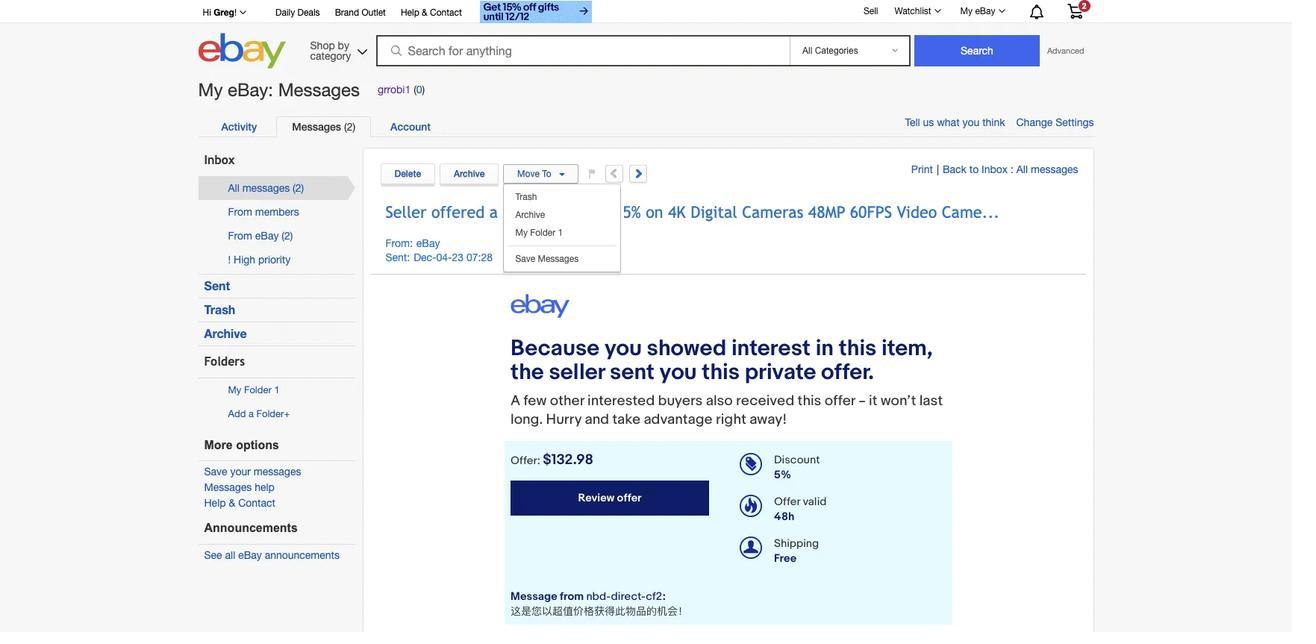 Task type: vqa. For each thing, say whether or not it's contained in the screenshot.
the My to the top
no



Task type: describe. For each thing, give the bounding box(es) containing it.
help inside account 'navigation'
[[401, 7, 419, 18]]

5%
[[623, 203, 641, 221]]

back to inbox : all messages link
[[943, 164, 1078, 176]]

& inside account 'navigation'
[[422, 7, 427, 18]]

messages inside 'save your messages messages help help & contact'
[[204, 482, 252, 494]]

daily deals
[[275, 7, 320, 18]]

ebay:
[[228, 79, 273, 100]]

hi greg !
[[203, 7, 237, 18]]

get an extra 15% off image
[[480, 1, 592, 23]]

shop by category banner
[[194, 0, 1094, 72]]

move to
[[517, 169, 551, 179]]

|
[[937, 164, 939, 176]]

to
[[542, 169, 551, 179]]

members
[[255, 206, 299, 218]]

archive inside the trash archive my folder 1
[[515, 210, 545, 220]]

)
[[422, 84, 425, 96]]

Search for anything text field
[[378, 37, 787, 65]]

change settings link
[[1016, 116, 1094, 128]]

all messages (2) link
[[228, 182, 304, 194]]

shop
[[310, 39, 335, 51]]

my for my ebay
[[960, 6, 973, 16]]

1 vertical spatial folder
[[244, 385, 272, 396]]

watchlist link
[[886, 2, 948, 20]]

from:
[[386, 238, 413, 250]]

see
[[204, 549, 222, 561]]

account
[[390, 120, 431, 133]]

1 horizontal spatial inbox
[[982, 164, 1008, 176]]

ebay right all
[[238, 549, 262, 561]]

save your messages messages help help & contact
[[204, 466, 301, 509]]

! high priority link
[[228, 254, 291, 266]]

on
[[646, 203, 663, 221]]

0 horizontal spatial my folder 1 link
[[228, 385, 280, 396]]

messages help link
[[204, 482, 275, 494]]

announcements
[[204, 522, 298, 534]]

(2) inside messages (2)
[[344, 121, 355, 133]]

your
[[230, 466, 251, 478]]

+
[[284, 408, 290, 420]]

print | back to inbox : all messages
[[911, 164, 1078, 176]]

messages down category
[[278, 79, 360, 100]]

archive button
[[440, 163, 499, 184]]

my for my folder 1
[[228, 385, 241, 396]]

to
[[969, 164, 979, 176]]

from for from members
[[228, 206, 252, 218]]

save your messages link
[[204, 466, 301, 478]]

trash for trash
[[204, 303, 235, 317]]

what
[[937, 116, 960, 128]]

greg
[[214, 7, 234, 18]]

contact inside account 'navigation'
[[430, 7, 462, 18]]

(2) for from ebay (2)
[[282, 230, 293, 242]]

help & contact link for brand outlet
[[401, 5, 462, 22]]

0 horizontal spatial !
[[228, 254, 231, 266]]

move to link
[[503, 164, 579, 184]]

brand
[[335, 7, 359, 18]]

save for save your messages messages help help & contact
[[204, 466, 227, 478]]

messages down my ebay: messages
[[292, 120, 341, 133]]

1 inside the trash archive my folder 1
[[558, 228, 563, 238]]

advanced
[[1047, 46, 1084, 55]]

settings
[[1056, 116, 1094, 128]]

more
[[204, 439, 233, 451]]

sell
[[864, 6, 878, 16]]

0 link
[[416, 84, 422, 96]]

04-
[[436, 252, 452, 264]]

0 vertical spatial a
[[489, 203, 498, 221]]

delete button
[[380, 163, 435, 184]]

tab list containing activity
[[206, 116, 1078, 137]]

save for save messages
[[515, 254, 535, 264]]

brand outlet
[[335, 7, 386, 18]]

messages inside 'save your messages messages help help & contact'
[[254, 466, 301, 478]]

save messages
[[515, 254, 579, 264]]

offered
[[431, 203, 485, 221]]

daily
[[275, 7, 295, 18]]

high
[[234, 254, 255, 266]]

trash archive my folder 1
[[515, 192, 563, 238]]

change settings
[[1016, 116, 1094, 128]]

0 horizontal spatial inbox
[[204, 153, 235, 167]]

add
[[228, 408, 246, 420]]

my ebay
[[960, 6, 995, 16]]

sent:
[[386, 252, 410, 264]]

2 link
[[1058, 0, 1092, 22]]

0 vertical spatial all
[[1016, 164, 1028, 176]]

messages (2)
[[292, 120, 355, 133]]

cameras
[[742, 203, 803, 221]]

trash link inside menu
[[508, 188, 617, 206]]

! high priority
[[228, 254, 291, 266]]

shop by category
[[310, 39, 351, 62]]

add a folder +
[[228, 408, 290, 420]]

print
[[911, 164, 933, 176]]

dec-
[[414, 252, 436, 264]]

you
[[962, 116, 980, 128]]

tell us what you think link
[[905, 116, 1016, 128]]

0
[[416, 84, 422, 96]]

my folder 1
[[228, 385, 280, 396]]

back
[[943, 164, 967, 176]]

move
[[517, 169, 540, 179]]

(
[[414, 84, 416, 96]]

see all ebay announcements link
[[204, 549, 340, 561]]

deals
[[298, 7, 320, 18]]

hi
[[203, 7, 211, 18]]

my for my ebay: messages
[[198, 79, 223, 100]]

0 vertical spatial my folder 1 link
[[508, 224, 617, 242]]

by
[[338, 39, 349, 51]]

0 horizontal spatial a
[[249, 408, 254, 420]]

print link
[[911, 164, 933, 176]]

trash for trash archive my folder 1
[[515, 192, 537, 202]]

archive inside button
[[454, 168, 485, 179]]

& inside 'save your messages messages help help & contact'
[[229, 497, 235, 509]]



Task type: locate. For each thing, give the bounding box(es) containing it.
all right :
[[1016, 164, 1028, 176]]

0 vertical spatial !
[[234, 7, 237, 18]]

folders
[[204, 355, 245, 369]]

help down the messages help link
[[204, 497, 226, 509]]

my inside account 'navigation'
[[960, 6, 973, 16]]

0 vertical spatial folder
[[530, 228, 556, 238]]

(2) up members
[[293, 182, 304, 194]]

1 horizontal spatial 1
[[558, 228, 563, 238]]

came...
[[942, 203, 1000, 221]]

more options
[[204, 439, 279, 451]]

60fps
[[850, 203, 892, 221]]

help & contact link down the messages help link
[[204, 497, 275, 509]]

delete
[[394, 168, 421, 179]]

None submit
[[914, 35, 1040, 66]]

a right add
[[249, 408, 254, 420]]

seller
[[386, 203, 427, 221]]

all up from members on the left
[[228, 182, 239, 194]]

inbox
[[204, 153, 235, 167], [982, 164, 1008, 176]]

1 vertical spatial archive
[[515, 210, 545, 220]]

all
[[225, 549, 235, 561]]

0 vertical spatial from
[[228, 206, 252, 218]]

my right the watchlist link
[[960, 6, 973, 16]]

:
[[1011, 164, 1014, 176]]

help inside 'save your messages messages help help & contact'
[[204, 497, 226, 509]]

tab list
[[206, 116, 1078, 137]]

contact inside 'save your messages messages help help & contact'
[[238, 497, 275, 509]]

messages down the trash archive my folder 1
[[538, 254, 579, 264]]

0 horizontal spatial help & contact link
[[204, 497, 275, 509]]

0 horizontal spatial trash link
[[204, 303, 235, 317]]

0 vertical spatial archive
[[454, 168, 485, 179]]

! inside the hi greg !
[[234, 7, 237, 18]]

grrobi1 ( 0 )
[[378, 84, 425, 96]]

(2)
[[344, 121, 355, 133], [293, 182, 304, 194], [282, 230, 293, 242]]

daily deals link
[[275, 5, 320, 22]]

2 from from the top
[[228, 230, 252, 242]]

0 horizontal spatial &
[[229, 497, 235, 509]]

from ebay (2) link
[[228, 230, 293, 242]]

trash link down sent
[[204, 303, 235, 317]]

messages
[[278, 79, 360, 100], [292, 120, 341, 133], [538, 254, 579, 264], [204, 482, 252, 494]]

trash inside the trash archive my folder 1
[[515, 192, 537, 202]]

menu containing trash
[[503, 184, 621, 273]]

help right outlet
[[401, 7, 419, 18]]

1 vertical spatial all
[[228, 182, 239, 194]]

options
[[236, 439, 279, 451]]

1 horizontal spatial all
[[1016, 164, 1028, 176]]

archive link up folders
[[204, 327, 247, 341]]

my ebay: messages
[[198, 79, 360, 100]]

0 vertical spatial help & contact link
[[401, 5, 462, 22]]

my inside the trash archive my folder 1
[[515, 228, 528, 238]]

1 vertical spatial (2)
[[293, 182, 304, 194]]

all messages (2)
[[228, 182, 304, 194]]

help & contact link
[[401, 5, 462, 22], [204, 497, 275, 509]]

us
[[923, 116, 934, 128]]

ebay for my
[[975, 6, 995, 16]]

archive link down the to
[[508, 206, 617, 224]]

1 up save messages link
[[558, 228, 563, 238]]

&
[[422, 7, 427, 18], [229, 497, 235, 509]]

trash up 'special' on the left of the page
[[515, 192, 537, 202]]

0 vertical spatial archive link
[[508, 206, 617, 224]]

0 horizontal spatial help
[[204, 497, 226, 509]]

contact down help
[[238, 497, 275, 509]]

my up add
[[228, 385, 241, 396]]

0 vertical spatial trash
[[515, 192, 537, 202]]

none submit inside shop by category "banner"
[[914, 35, 1040, 66]]

1 vertical spatial archive link
[[204, 327, 247, 341]]

save right 07:28
[[515, 254, 535, 264]]

ebay inside account 'navigation'
[[975, 6, 995, 16]]

save inside 'save your messages messages help help & contact'
[[204, 466, 227, 478]]

1 horizontal spatial my folder 1 link
[[508, 224, 617, 242]]

search image
[[391, 46, 401, 56]]

ebay right the watchlist link
[[975, 6, 995, 16]]

0 vertical spatial save
[[515, 254, 535, 264]]

1 vertical spatial trash
[[204, 303, 235, 317]]

0 horizontal spatial archive link
[[204, 327, 247, 341]]

seller offered a special discount 5% on 4k digital cameras 48mp 60fps video came...
[[386, 203, 1000, 221]]

trash down sent
[[204, 303, 235, 317]]

0 vertical spatial 1
[[558, 228, 563, 238]]

help
[[255, 482, 275, 494]]

folder up add a folder +
[[244, 385, 272, 396]]

1 from from the top
[[228, 206, 252, 218]]

messages down your
[[204, 482, 252, 494]]

0 vertical spatial trash link
[[508, 188, 617, 206]]

help & contact link for messages help
[[204, 497, 275, 509]]

special
[[503, 203, 553, 221]]

save left your
[[204, 466, 227, 478]]

1 vertical spatial help & contact link
[[204, 497, 275, 509]]

1 horizontal spatial archive
[[454, 168, 485, 179]]

priority
[[258, 254, 291, 266]]

0 horizontal spatial all
[[228, 182, 239, 194]]

inbox left :
[[982, 164, 1008, 176]]

help & contact
[[401, 7, 462, 18]]

from members link
[[228, 206, 299, 218]]

1 vertical spatial !
[[228, 254, 231, 266]]

1 vertical spatial from
[[228, 230, 252, 242]]

2 vertical spatial archive
[[204, 327, 247, 341]]

archive down the move on the top of the page
[[515, 210, 545, 220]]

a left 'special' on the left of the page
[[489, 203, 498, 221]]

folder
[[530, 228, 556, 238], [244, 385, 272, 396], [256, 408, 284, 420]]

1 vertical spatial &
[[229, 497, 235, 509]]

my left ebay:
[[198, 79, 223, 100]]

07:28
[[467, 252, 493, 264]]

my folder 1 link up save messages link
[[508, 224, 617, 242]]

2 horizontal spatial archive
[[515, 210, 545, 220]]

my down 'special' on the left of the page
[[515, 228, 528, 238]]

1 horizontal spatial &
[[422, 7, 427, 18]]

ebay inside the from: ebay sent: dec-04-23 07:28
[[416, 238, 440, 250]]

1 vertical spatial 1
[[274, 385, 280, 396]]

category
[[310, 50, 351, 62]]

activity link
[[206, 116, 273, 136]]

! left high
[[228, 254, 231, 266]]

0 horizontal spatial contact
[[238, 497, 275, 509]]

my
[[960, 6, 973, 16], [198, 79, 223, 100], [515, 228, 528, 238], [228, 385, 241, 396]]

2 vertical spatial folder
[[256, 408, 284, 420]]

contact right outlet
[[430, 7, 462, 18]]

tell
[[905, 116, 920, 128]]

1 horizontal spatial trash
[[515, 192, 537, 202]]

1 horizontal spatial help
[[401, 7, 419, 18]]

0 horizontal spatial 1
[[274, 385, 280, 396]]

inbox down activity link
[[204, 153, 235, 167]]

0 vertical spatial &
[[422, 7, 427, 18]]

48mp
[[808, 203, 845, 221]]

1 horizontal spatial a
[[489, 203, 498, 221]]

2
[[1082, 1, 1086, 10]]

from up high
[[228, 230, 252, 242]]

1 horizontal spatial save
[[515, 254, 535, 264]]

account navigation
[[194, 0, 1094, 25]]

1 vertical spatial messages
[[242, 182, 290, 194]]

account link
[[375, 116, 446, 136]]

messages right :
[[1031, 164, 1078, 176]]

(2) for all messages (2)
[[293, 182, 304, 194]]

all
[[1016, 164, 1028, 176], [228, 182, 239, 194]]

menu
[[503, 184, 621, 273]]

1 up add a folder +
[[274, 385, 280, 396]]

0 horizontal spatial trash
[[204, 303, 235, 317]]

1 vertical spatial save
[[204, 466, 227, 478]]

messages
[[1031, 164, 1078, 176], [242, 182, 290, 194], [254, 466, 301, 478]]

brand outlet link
[[335, 5, 386, 22]]

2 vertical spatial messages
[[254, 466, 301, 478]]

my folder 1 link up add a folder +
[[228, 385, 280, 396]]

1 horizontal spatial contact
[[430, 7, 462, 18]]

1 vertical spatial a
[[249, 408, 254, 420]]

ebay for from
[[255, 230, 279, 242]]

ebay up dec- at the top left of the page
[[416, 238, 440, 250]]

announcements
[[265, 549, 340, 561]]

1
[[558, 228, 563, 238], [274, 385, 280, 396]]

folder inside the trash archive my folder 1
[[530, 228, 556, 238]]

archive link
[[508, 206, 617, 224], [204, 327, 247, 341]]

save messages link
[[508, 250, 617, 268]]

1 vertical spatial help
[[204, 497, 226, 509]]

discount
[[558, 203, 618, 221]]

1 horizontal spatial !
[[234, 7, 237, 18]]

activity
[[221, 120, 257, 133]]

from ebay (2)
[[228, 230, 293, 242]]

1 vertical spatial my folder 1 link
[[228, 385, 280, 396]]

1 horizontal spatial archive link
[[508, 206, 617, 224]]

from
[[228, 206, 252, 218], [228, 230, 252, 242]]

& right outlet
[[422, 7, 427, 18]]

tell us what you think
[[905, 116, 1005, 128]]

2 vertical spatial (2)
[[282, 230, 293, 242]]

0 vertical spatial contact
[[430, 7, 462, 18]]

1 vertical spatial trash link
[[204, 303, 235, 317]]

& down the messages help link
[[229, 497, 235, 509]]

sent
[[204, 279, 230, 293]]

sell link
[[857, 6, 885, 16]]

from for from ebay (2)
[[228, 230, 252, 242]]

0 vertical spatial messages
[[1031, 164, 1078, 176]]

! right hi at the left of page
[[234, 7, 237, 18]]

help & contact link up search image
[[401, 5, 462, 22]]

!
[[234, 7, 237, 18], [228, 254, 231, 266]]

1 vertical spatial contact
[[238, 497, 275, 509]]

digital
[[691, 203, 737, 221]]

video
[[897, 203, 937, 221]]

trash link
[[508, 188, 617, 206], [204, 303, 235, 317]]

0 vertical spatial (2)
[[344, 121, 355, 133]]

1 horizontal spatial help & contact link
[[401, 5, 462, 22]]

archive up folders
[[204, 327, 247, 341]]

save
[[515, 254, 535, 264], [204, 466, 227, 478]]

archive
[[454, 168, 485, 179], [515, 210, 545, 220], [204, 327, 247, 341]]

from up from ebay (2) link
[[228, 206, 252, 218]]

(2) down members
[[282, 230, 293, 242]]

trash link down the to
[[508, 188, 617, 206]]

0 vertical spatial help
[[401, 7, 419, 18]]

ebay down from members on the left
[[255, 230, 279, 242]]

(2) left account
[[344, 121, 355, 133]]

1 horizontal spatial trash link
[[508, 188, 617, 206]]

shop by category button
[[303, 33, 371, 65]]

folder down 'special' on the left of the page
[[530, 228, 556, 238]]

0 horizontal spatial save
[[204, 466, 227, 478]]

0 horizontal spatial archive
[[204, 327, 247, 341]]

archive up the offered
[[454, 168, 485, 179]]

my folder 1 link
[[508, 224, 617, 242], [228, 385, 280, 396]]

ebay for from:
[[416, 238, 440, 250]]

messages up from members on the left
[[242, 182, 290, 194]]

grrobi1 link
[[378, 84, 411, 96]]

contact
[[430, 7, 462, 18], [238, 497, 275, 509]]

see all ebay announcements
[[204, 549, 340, 561]]

advanced link
[[1040, 36, 1092, 66]]

folder down the my folder 1
[[256, 408, 284, 420]]

messages up help
[[254, 466, 301, 478]]



